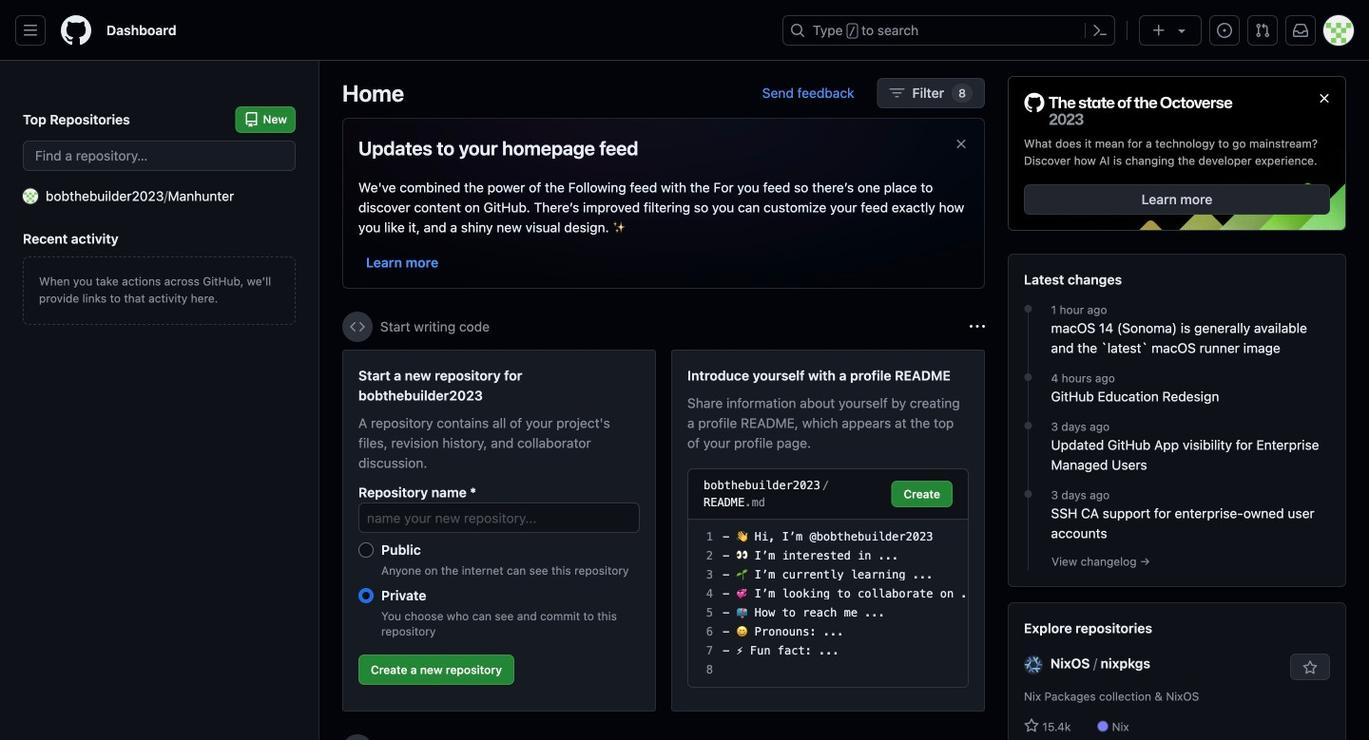 Task type: vqa. For each thing, say whether or not it's contained in the screenshot.
the middle dot fill image
yes



Task type: describe. For each thing, give the bounding box(es) containing it.
github logo image
[[1024, 92, 1233, 128]]

star this repository image
[[1302, 661, 1318, 676]]

code image
[[350, 319, 365, 335]]

issue opened image
[[1217, 23, 1232, 38]]

close image
[[1317, 91, 1332, 106]]

manhunter image
[[23, 189, 38, 204]]

notifications image
[[1293, 23, 1308, 38]]

homepage image
[[61, 15, 91, 46]]

triangle down image
[[1174, 23, 1189, 38]]

none submit inside introduce yourself with a profile readme element
[[891, 481, 953, 508]]

filter image
[[889, 86, 905, 101]]

plus image
[[1151, 23, 1167, 38]]



Task type: locate. For each thing, give the bounding box(es) containing it.
explore repositories navigation
[[1008, 603, 1346, 741]]

None submit
[[891, 481, 953, 508]]

explore element
[[1008, 76, 1346, 741]]

name your new repository... text field
[[358, 503, 640, 533]]

1 dot fill image from the top
[[1021, 301, 1036, 317]]

Top Repositories search field
[[23, 141, 296, 171]]

command palette image
[[1092, 23, 1108, 38]]

start a new repository element
[[342, 350, 656, 712]]

0 vertical spatial dot fill image
[[1021, 301, 1036, 317]]

why am i seeing this? image
[[970, 319, 985, 335]]

@nixos profile image
[[1024, 656, 1043, 675]]

3 dot fill image from the top
[[1021, 487, 1036, 502]]

None radio
[[358, 543, 374, 558], [358, 588, 374, 604], [358, 543, 374, 558], [358, 588, 374, 604]]

2 dot fill image from the top
[[1021, 418, 1036, 434]]

git pull request image
[[1255, 23, 1270, 38]]

star image
[[1024, 719, 1039, 734]]

dot fill image
[[1021, 370, 1036, 385]]

introduce yourself with a profile readme element
[[671, 350, 985, 712]]

1 vertical spatial dot fill image
[[1021, 418, 1036, 434]]

dot fill image
[[1021, 301, 1036, 317], [1021, 418, 1036, 434], [1021, 487, 1036, 502]]

2 vertical spatial dot fill image
[[1021, 487, 1036, 502]]

x image
[[954, 136, 969, 152]]

Find a repository… text field
[[23, 141, 296, 171]]



